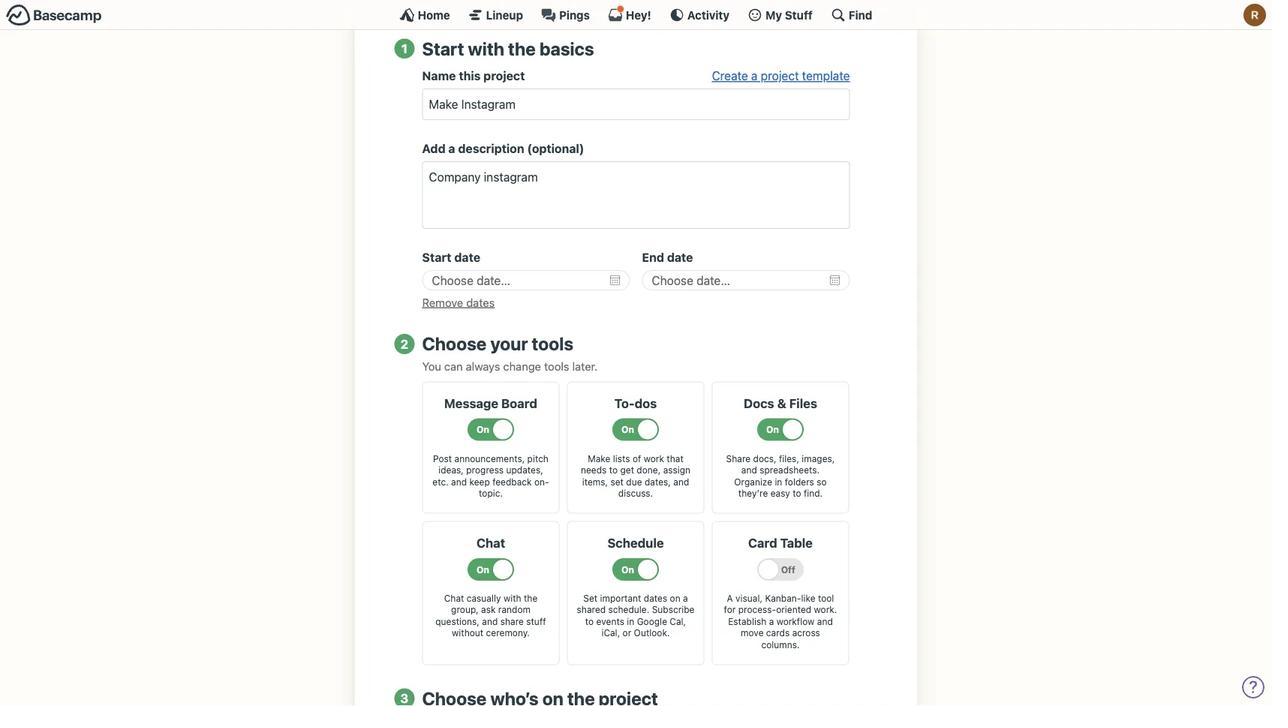 Task type: describe. For each thing, give the bounding box(es) containing it.
schedule
[[608, 536, 664, 551]]

like
[[802, 593, 816, 604]]

a inside a visual, kanban-like tool for process-oriented work. establish a workflow and move cards across columns.
[[769, 617, 774, 627]]

my stuff
[[766, 8, 813, 21]]

you can always change tools later.
[[422, 360, 598, 373]]

add
[[422, 142, 446, 156]]

card
[[749, 536, 778, 551]]

later.
[[573, 360, 598, 373]]

message board
[[445, 396, 538, 411]]

project for a
[[761, 69, 799, 83]]

docs
[[744, 396, 775, 411]]

images,
[[802, 453, 835, 464]]

progress
[[467, 465, 504, 476]]

and inside make lists of work that needs to get done, assign items, set due dates, and discuss.
[[674, 477, 690, 487]]

to inside set important dates on a shared schedule. subscribe to events in google cal, ical, or outlook.
[[586, 617, 594, 627]]

(optional)
[[527, 142, 585, 156]]

they're
[[739, 488, 768, 499]]

start for start with the basics
[[422, 38, 464, 59]]

3
[[401, 691, 409, 706]]

a visual, kanban-like tool for process-oriented work. establish a workflow and move cards across columns.
[[724, 593, 838, 651]]

set
[[584, 593, 598, 604]]

items,
[[582, 477, 608, 487]]

lists
[[613, 453, 630, 464]]

hey!
[[626, 8, 652, 21]]

ceremony.
[[486, 628, 530, 639]]

visual,
[[736, 593, 763, 604]]

my stuff button
[[748, 8, 813, 23]]

Name this project text field
[[422, 89, 850, 120]]

make
[[588, 453, 611, 464]]

remove dates
[[422, 296, 495, 309]]

dos
[[635, 396, 657, 411]]

outlook.
[[634, 628, 670, 639]]

establish
[[729, 617, 767, 627]]

needs
[[581, 465, 607, 476]]

set
[[611, 477, 624, 487]]

dates,
[[645, 477, 671, 487]]

cards
[[767, 628, 790, 639]]

choose date… field for end date
[[642, 270, 850, 290]]

description
[[458, 142, 525, 156]]

board
[[502, 396, 538, 411]]

tool
[[818, 593, 835, 604]]

add a description (optional)
[[422, 142, 585, 156]]

and inside chat casually with the group, ask random questions, and share stuff without ceremony.
[[482, 617, 498, 627]]

end
[[642, 251, 665, 265]]

message
[[445, 396, 499, 411]]

date for start date
[[455, 251, 481, 265]]

stuff
[[785, 8, 813, 21]]

work.
[[814, 605, 838, 615]]

the inside chat casually with the group, ask random questions, and share stuff without ceremony.
[[524, 593, 538, 604]]

assign
[[664, 465, 691, 476]]

random
[[498, 605, 531, 615]]

questions,
[[436, 617, 480, 627]]

you
[[422, 360, 442, 373]]

name this project
[[422, 69, 525, 83]]

post announcements, pitch ideas, progress updates, etc. and keep feedback on- topic.
[[433, 453, 549, 499]]

start date
[[422, 251, 481, 265]]

to-
[[615, 396, 635, 411]]

ideas,
[[439, 465, 464, 476]]

without
[[452, 628, 484, 639]]

end date
[[642, 251, 694, 265]]

across
[[793, 628, 821, 639]]

lineup link
[[468, 8, 523, 23]]

to-dos
[[615, 396, 657, 411]]

make lists of work that needs to get done, assign items, set due dates, and discuss.
[[581, 453, 691, 499]]

create a project template link
[[712, 69, 850, 83]]

dates inside set important dates on a shared schedule. subscribe to events in google cal, ical, or outlook.
[[644, 593, 668, 604]]

google
[[637, 617, 668, 627]]

or
[[623, 628, 632, 639]]

0 vertical spatial with
[[468, 38, 505, 59]]

to inside make lists of work that needs to get done, assign items, set due dates, and discuss.
[[610, 465, 618, 476]]

a right create
[[752, 69, 758, 83]]

always
[[466, 360, 500, 373]]

group,
[[451, 605, 479, 615]]

on-
[[535, 477, 549, 487]]

stuff
[[527, 617, 546, 627]]

etc.
[[433, 477, 449, 487]]

1
[[402, 41, 408, 56]]

feedback
[[493, 477, 532, 487]]

updates,
[[506, 465, 543, 476]]

so
[[817, 477, 827, 487]]

0 vertical spatial tools
[[532, 333, 574, 354]]

in inside share docs, files, images, and spreadsheets. organize in folders so they're easy to find.
[[775, 477, 783, 487]]

ask
[[481, 605, 496, 615]]



Task type: vqa. For each thing, say whether or not it's contained in the screenshot.
Hey! POPUP BUTTON
yes



Task type: locate. For each thing, give the bounding box(es) containing it.
0 vertical spatial start
[[422, 38, 464, 59]]

choose
[[422, 333, 487, 354]]

due
[[627, 477, 642, 487]]

0 horizontal spatial project
[[484, 69, 525, 83]]

2 start from the top
[[422, 251, 452, 265]]

1 horizontal spatial chat
[[477, 536, 505, 551]]

to down shared
[[586, 617, 594, 627]]

and up organize
[[742, 465, 758, 476]]

and
[[742, 465, 758, 476], [451, 477, 467, 487], [674, 477, 690, 487], [482, 617, 498, 627], [818, 617, 833, 627]]

chat casually with the group, ask random questions, and share stuff without ceremony.
[[436, 593, 546, 639]]

for
[[724, 605, 736, 615]]

1 horizontal spatial in
[[775, 477, 783, 487]]

schedule.
[[609, 605, 650, 615]]

1 date from the left
[[455, 251, 481, 265]]

Choose date… field
[[422, 270, 630, 290], [642, 270, 850, 290]]

choose date… field for start date
[[422, 270, 630, 290]]

oriented
[[777, 605, 812, 615]]

with up random
[[504, 593, 522, 604]]

2 project from the left
[[761, 69, 799, 83]]

subscribe
[[652, 605, 695, 615]]

1 horizontal spatial choose date… field
[[642, 270, 850, 290]]

activity link
[[670, 8, 730, 23]]

spreadsheets.
[[760, 465, 820, 476]]

Add a description (optional) text field
[[422, 162, 850, 229]]

0 horizontal spatial in
[[627, 617, 635, 627]]

to inside share docs, files, images, and spreadsheets. organize in folders so they're easy to find.
[[793, 488, 802, 499]]

0 horizontal spatial to
[[586, 617, 594, 627]]

announcements,
[[455, 453, 525, 464]]

1 horizontal spatial to
[[610, 465, 618, 476]]

chat up the "group,"
[[444, 593, 464, 604]]

table
[[781, 536, 813, 551]]

tools
[[532, 333, 574, 354], [544, 360, 570, 373]]

1 horizontal spatial project
[[761, 69, 799, 83]]

change
[[503, 360, 541, 373]]

chat inside chat casually with the group, ask random questions, and share stuff without ceremony.
[[444, 593, 464, 604]]

tools left later. on the bottom left
[[544, 360, 570, 373]]

a right on
[[683, 593, 688, 604]]

dates left on
[[644, 593, 668, 604]]

a right add
[[449, 142, 456, 156]]

0 horizontal spatial choose date… field
[[422, 270, 630, 290]]

&
[[778, 396, 787, 411]]

topic.
[[479, 488, 503, 499]]

start for start date
[[422, 251, 452, 265]]

dates
[[467, 296, 495, 309], [644, 593, 668, 604]]

0 vertical spatial the
[[508, 38, 536, 59]]

discuss.
[[619, 488, 653, 499]]

1 project from the left
[[484, 69, 525, 83]]

1 vertical spatial to
[[793, 488, 802, 499]]

kanban-
[[765, 593, 802, 604]]

process-
[[739, 605, 777, 615]]

pings button
[[541, 8, 590, 23]]

a
[[727, 593, 733, 604]]

this
[[459, 69, 481, 83]]

files
[[790, 396, 818, 411]]

and down work.
[[818, 617, 833, 627]]

to
[[610, 465, 618, 476], [793, 488, 802, 499], [586, 617, 594, 627]]

find.
[[804, 488, 823, 499]]

remove
[[422, 296, 464, 309]]

columns.
[[762, 640, 800, 651]]

0 vertical spatial dates
[[467, 296, 495, 309]]

shared
[[577, 605, 606, 615]]

share
[[727, 453, 751, 464]]

workflow
[[777, 617, 815, 627]]

ruby image
[[1244, 4, 1267, 26]]

done,
[[637, 465, 661, 476]]

1 vertical spatial dates
[[644, 593, 668, 604]]

a up cards
[[769, 617, 774, 627]]

share docs, files, images, and spreadsheets. organize in folders so they're easy to find.
[[727, 453, 835, 499]]

create a project template
[[712, 69, 850, 83]]

in inside set important dates on a shared schedule. subscribe to events in google cal, ical, or outlook.
[[627, 617, 635, 627]]

1 horizontal spatial date
[[667, 251, 694, 265]]

date right end
[[667, 251, 694, 265]]

chat for chat casually with the group, ask random questions, and share stuff without ceremony.
[[444, 593, 464, 604]]

get
[[621, 465, 635, 476]]

1 horizontal spatial dates
[[644, 593, 668, 604]]

docs & files
[[744, 396, 818, 411]]

on
[[670, 593, 681, 604]]

2 date from the left
[[667, 251, 694, 265]]

project down start with the basics
[[484, 69, 525, 83]]

start up remove
[[422, 251, 452, 265]]

docs,
[[754, 453, 777, 464]]

in up easy
[[775, 477, 783, 487]]

find
[[849, 8, 873, 21]]

name
[[422, 69, 456, 83]]

tools up change
[[532, 333, 574, 354]]

that
[[667, 453, 684, 464]]

a inside set important dates on a shared schedule. subscribe to events in google cal, ical, or outlook.
[[683, 593, 688, 604]]

switch accounts image
[[6, 4, 102, 27]]

1 choose date… field from the left
[[422, 270, 630, 290]]

date up 'remove dates' link
[[455, 251, 481, 265]]

chat down topic.
[[477, 536, 505, 551]]

and down assign
[[674, 477, 690, 487]]

organize
[[735, 477, 773, 487]]

project
[[484, 69, 525, 83], [761, 69, 799, 83]]

start
[[422, 38, 464, 59], [422, 251, 452, 265]]

in
[[775, 477, 783, 487], [627, 617, 635, 627]]

cal,
[[670, 617, 686, 627]]

home
[[418, 8, 450, 21]]

work
[[644, 453, 665, 464]]

dates right remove
[[467, 296, 495, 309]]

my
[[766, 8, 783, 21]]

in down schedule.
[[627, 617, 635, 627]]

to down folders
[[793, 488, 802, 499]]

files,
[[779, 453, 800, 464]]

your
[[491, 333, 528, 354]]

2 choose date… field from the left
[[642, 270, 850, 290]]

the down the lineup
[[508, 38, 536, 59]]

2 horizontal spatial to
[[793, 488, 802, 499]]

1 vertical spatial with
[[504, 593, 522, 604]]

to up set
[[610, 465, 618, 476]]

date for end date
[[667, 251, 694, 265]]

0 vertical spatial chat
[[477, 536, 505, 551]]

casually
[[467, 593, 501, 604]]

can
[[445, 360, 463, 373]]

and inside post announcements, pitch ideas, progress updates, etc. and keep feedback on- topic.
[[451, 477, 467, 487]]

project for this
[[484, 69, 525, 83]]

chat for chat
[[477, 536, 505, 551]]

and inside a visual, kanban-like tool for process-oriented work. establish a workflow and move cards across columns.
[[818, 617, 833, 627]]

template
[[803, 69, 850, 83]]

and down ideas,
[[451, 477, 467, 487]]

activity
[[688, 8, 730, 21]]

project left the template
[[761, 69, 799, 83]]

1 vertical spatial the
[[524, 593, 538, 604]]

pings
[[559, 8, 590, 21]]

0 horizontal spatial dates
[[467, 296, 495, 309]]

important
[[600, 593, 642, 604]]

1 start from the top
[[422, 38, 464, 59]]

with up name this project
[[468, 38, 505, 59]]

with inside chat casually with the group, ask random questions, and share stuff without ceremony.
[[504, 593, 522, 604]]

0 horizontal spatial date
[[455, 251, 481, 265]]

move
[[741, 628, 764, 639]]

0 horizontal spatial chat
[[444, 593, 464, 604]]

choose your tools
[[422, 333, 574, 354]]

0 vertical spatial to
[[610, 465, 618, 476]]

2 vertical spatial to
[[586, 617, 594, 627]]

the up random
[[524, 593, 538, 604]]

events
[[597, 617, 625, 627]]

start with the basics
[[422, 38, 594, 59]]

1 vertical spatial in
[[627, 617, 635, 627]]

1 vertical spatial chat
[[444, 593, 464, 604]]

and down ask on the bottom left of page
[[482, 617, 498, 627]]

1 vertical spatial tools
[[544, 360, 570, 373]]

pitch
[[528, 453, 549, 464]]

and inside share docs, files, images, and spreadsheets. organize in folders so they're easy to find.
[[742, 465, 758, 476]]

0 vertical spatial in
[[775, 477, 783, 487]]

start up name
[[422, 38, 464, 59]]

1 vertical spatial start
[[422, 251, 452, 265]]

create
[[712, 69, 749, 83]]

easy
[[771, 488, 791, 499]]

basics
[[540, 38, 594, 59]]

main element
[[0, 0, 1273, 30]]

set important dates on a shared schedule. subscribe to events in google cal, ical, or outlook.
[[577, 593, 695, 639]]



